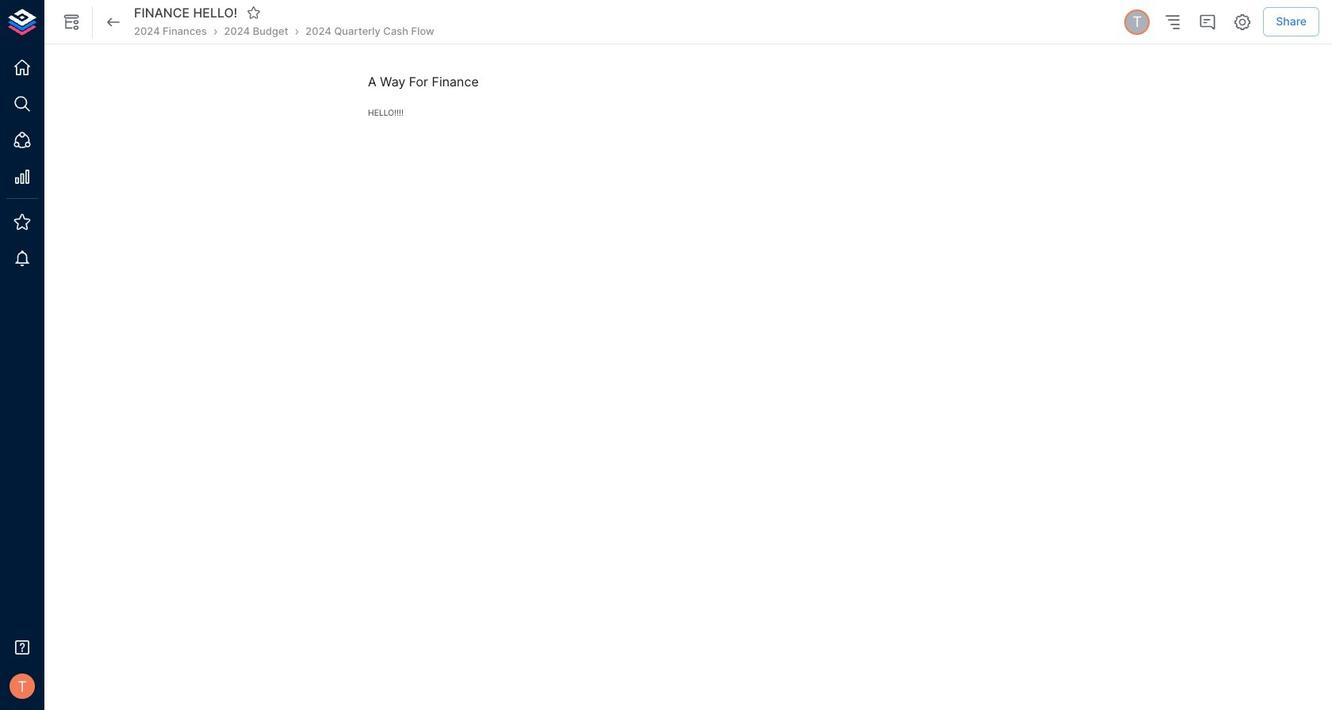Task type: describe. For each thing, give the bounding box(es) containing it.
show wiki image
[[62, 12, 81, 31]]

go back image
[[104, 12, 123, 31]]



Task type: vqa. For each thing, say whether or not it's contained in the screenshot.
Comments Icon
yes



Task type: locate. For each thing, give the bounding box(es) containing it.
table of contents image
[[1164, 12, 1183, 31]]

favorite image
[[246, 6, 261, 20]]

settings image
[[1234, 12, 1253, 31]]

comments image
[[1199, 12, 1218, 31]]



